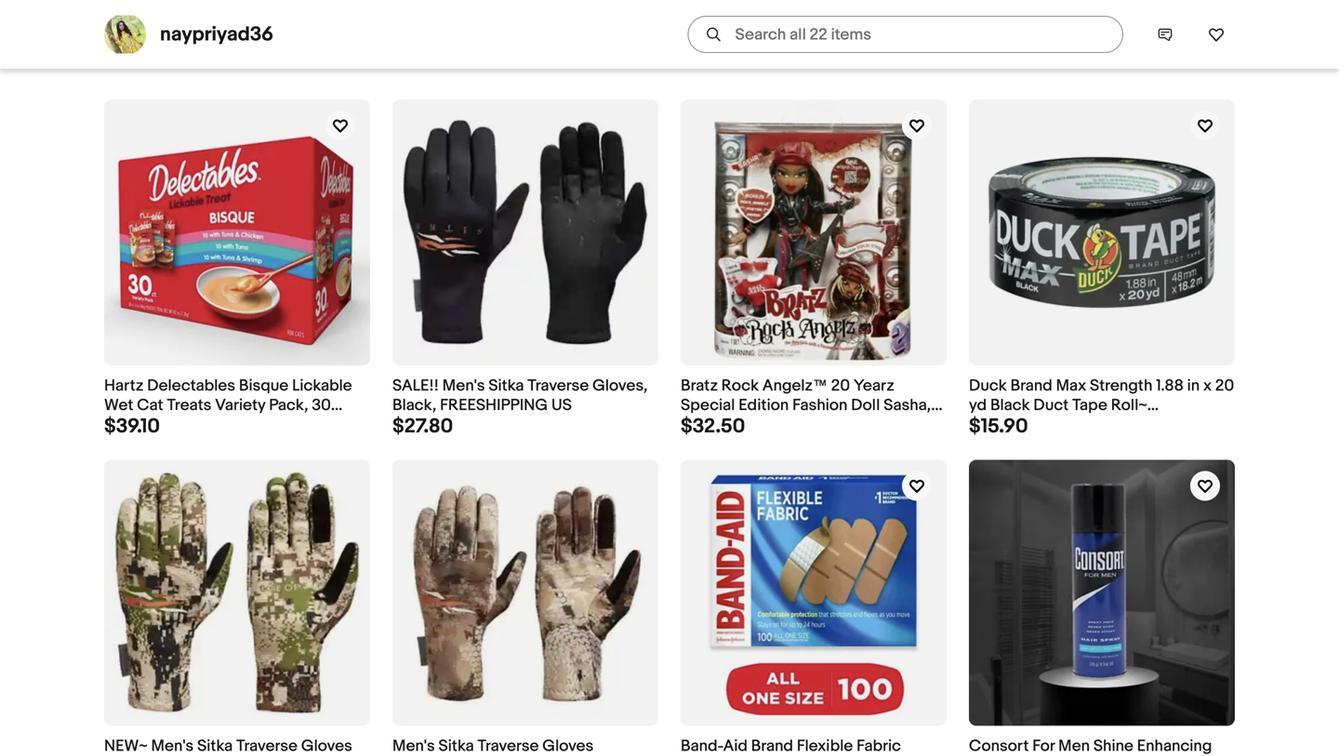 Task type: locate. For each thing, give the bounding box(es) containing it.
duck
[[969, 376, 1007, 396]]

2 horizontal spatial us
[[1080, 415, 1100, 434]]

1 horizontal spatial freeshipping
[[681, 415, 789, 434]]

special
[[681, 396, 735, 415]]

bisque
[[239, 376, 289, 396]]

duck brand max strength 1.88 in x 20 yd black duct tape roll~ fastshipping us link
[[969, 100, 1235, 434]]

doll
[[851, 396, 880, 415]]

us down angelz™
[[792, 415, 813, 434]]

us right sitka
[[552, 396, 572, 415]]

us
[[552, 396, 572, 415], [792, 415, 813, 434], [1080, 415, 1100, 434]]

freeshipping
[[440, 396, 548, 415], [681, 415, 789, 434]]

20
[[831, 376, 850, 396], [1216, 376, 1234, 396]]

hartz delectables bisque lickable wet cat treats variety pack, 30 count
[[104, 376, 352, 434]]

rock
[[722, 376, 759, 396]]

naypriyad36 link
[[160, 22, 274, 47]]

freeshipping inside bratz rock angelz™ 20 yearz special edition fashion doll sasha, freeshipping us
[[681, 415, 789, 434]]

gloves,
[[593, 376, 648, 396]]

0 horizontal spatial 20
[[831, 376, 850, 396]]

variety
[[215, 396, 265, 415]]

$32.50
[[681, 414, 745, 439]]

20 left 'doll'
[[831, 376, 850, 396]]

max
[[1056, 376, 1087, 396]]

fastshipping
[[969, 415, 1076, 434]]

sale!!
[[392, 376, 439, 396]]

us down max
[[1080, 415, 1100, 434]]

duct
[[1034, 396, 1069, 415]]

hartz
[[104, 376, 144, 396]]

us inside bratz rock angelz™ 20 yearz special edition fashion doll sasha, freeshipping us
[[792, 415, 813, 434]]

hartz delectables bisque lickable wet cat treats variety pack, 30 count link
[[104, 100, 370, 434]]

all
[[104, 4, 133, 33]]

1 20 from the left
[[831, 376, 850, 396]]

2 20 from the left
[[1216, 376, 1234, 396]]

0 horizontal spatial freeshipping
[[440, 396, 548, 415]]

20 inside duck brand max strength 1.88 in x 20 yd black duct tape roll~ fastshipping us
[[1216, 376, 1234, 396]]

bratz
[[681, 376, 718, 396]]

roll~
[[1111, 396, 1147, 415]]

items
[[139, 4, 199, 33]]

1 horizontal spatial 20
[[1216, 376, 1234, 396]]

sale!! men's sitka traverse gloves, black, freeshipping us
[[392, 376, 648, 415]]

Search all 22 items field
[[688, 16, 1124, 53]]

men's
[[443, 376, 485, 396]]

1 horizontal spatial us
[[792, 415, 813, 434]]

brand
[[1011, 376, 1053, 396]]

0 horizontal spatial us
[[552, 396, 572, 415]]

black,
[[392, 396, 436, 415]]

20 right x
[[1216, 376, 1234, 396]]

black
[[991, 396, 1030, 415]]

cat
[[137, 396, 163, 415]]

yearz
[[854, 376, 894, 396]]



Task type: vqa. For each thing, say whether or not it's contained in the screenshot.
topmost the all
no



Task type: describe. For each thing, give the bounding box(es) containing it.
bratz rock angelz™ 20 yearz special edition fashion doll sasha, freeshipping us
[[681, 376, 931, 434]]

delectables
[[147, 376, 235, 396]]

30
[[312, 396, 331, 415]]

in
[[1187, 376, 1200, 396]]

fashion
[[793, 396, 848, 415]]

duck brand max strength 1.88 in x 20 yd black duct tape roll~ fastshipping us
[[969, 376, 1234, 434]]

wet
[[104, 396, 133, 415]]

sasha,
[[884, 396, 931, 415]]

angelz™
[[763, 376, 828, 396]]

$27.80
[[392, 414, 453, 439]]

$39.10
[[104, 414, 160, 439]]

treats
[[167, 396, 212, 415]]

lickable
[[292, 376, 352, 396]]

tape
[[1072, 396, 1108, 415]]

sitka
[[489, 376, 524, 396]]

pack,
[[269, 396, 308, 415]]

x
[[1204, 376, 1212, 396]]

us inside duck brand max strength 1.88 in x 20 yd black duct tape roll~ fastshipping us
[[1080, 415, 1100, 434]]

strength
[[1090, 376, 1153, 396]]

edition
[[739, 396, 789, 415]]

1.88
[[1156, 376, 1184, 396]]

sale!! men's sitka traverse gloves, black, freeshipping us link
[[392, 100, 659, 415]]

bratz rock angelz™ 20 yearz special edition fashion doll sasha, freeshipping us link
[[681, 100, 947, 434]]

naypriyad36 image
[[104, 15, 146, 53]]

save this seller naypriyad36 image
[[1208, 26, 1225, 43]]

20 inside bratz rock angelz™ 20 yearz special edition fashion doll sasha, freeshipping us
[[831, 376, 850, 396]]

us inside sale!! men's sitka traverse gloves, black, freeshipping us
[[552, 396, 572, 415]]

yd
[[969, 396, 987, 415]]

$15.90
[[969, 414, 1028, 439]]

all items
[[104, 4, 199, 33]]

freeshipping inside sale!! men's sitka traverse gloves, black, freeshipping us
[[440, 396, 548, 415]]

traverse
[[528, 376, 589, 396]]

naypriyad36
[[160, 22, 274, 47]]

count
[[104, 415, 149, 434]]



